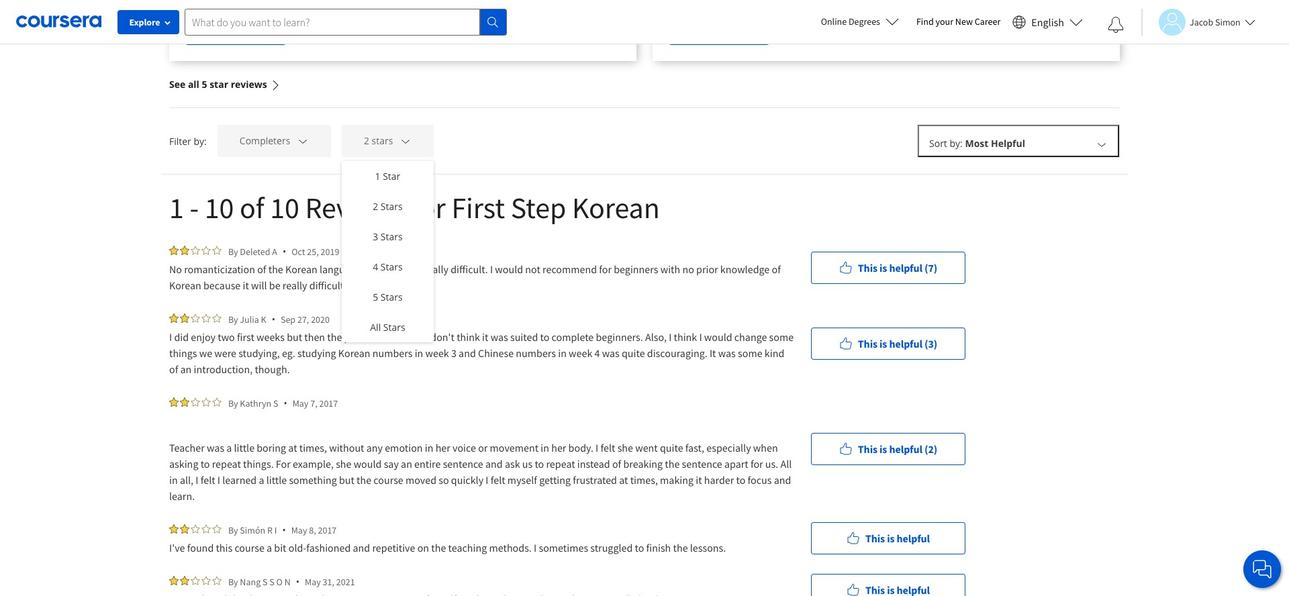 Task type: locate. For each thing, give the bounding box(es) containing it.
first
[[452, 189, 505, 226]]

1 for 1 - 10 of 10 reviews for first step korean
[[169, 189, 184, 226]]

all inside teacher was a little boring at times, without any emotion in her voice or movement in her body. i felt she went quite fast, especially when asking to repeat things. for example, she would say an entire sentence and ask us to repeat instead of breaking the sentence apart for us. all in all, i felt i learned a little something but the course moved so quickly i felt myself getting frustrated at times, making it harder to focus and learn.
[[781, 457, 792, 471]]

little up things.
[[234, 441, 255, 455]]

moved
[[406, 473, 437, 487]]

2 horizontal spatial it
[[696, 473, 702, 487]]

1 horizontal spatial 1
[[375, 170, 380, 183]]

0 vertical spatial but
[[287, 330, 302, 344]]

k
[[261, 313, 266, 325]]

chevron down image inside 2 stars dropdown button
[[400, 135, 412, 147]]

0 horizontal spatial felt
[[201, 473, 215, 487]]

in
[[415, 346, 423, 360], [558, 346, 567, 360], [425, 441, 433, 455], [541, 441, 549, 455], [169, 473, 178, 487]]

stars for 2 stars
[[381, 200, 403, 213]]

to
[[540, 330, 550, 344], [201, 457, 210, 471], [535, 457, 544, 471], [736, 473, 746, 487], [635, 541, 644, 555]]

by for of
[[228, 245, 238, 258]]

1 horizontal spatial 5
[[373, 291, 378, 304]]

felt down ask
[[491, 473, 505, 487]]

4 down the 3 stars menu item
[[373, 261, 378, 273]]

0 horizontal spatial but
[[287, 330, 302, 344]]

so right moved
[[439, 473, 449, 487]]

chevron down image inside completers 'button'
[[297, 135, 309, 147]]

2017 right 8,
[[318, 524, 337, 536]]

and inside i did enjoy two first weeks but then the pace was too fast. i don't think it was suited to complete beginners. also, i think i would change some things we were studying, eg. studying korean numbers in week 3 and chinese numbers in week 4 was quite discouraging. it was some kind of an introduction, though.
[[459, 346, 476, 360]]

2 horizontal spatial a
[[267, 541, 272, 555]]

8,
[[309, 524, 316, 536]]

for left beginners
[[599, 263, 612, 276]]

for inside no romanticization of the korean language so learning is really difficult. i would not recommend for beginners with no prior knowledge of korean because it will be really difficult.
[[599, 263, 612, 276]]

her left voice
[[436, 441, 450, 455]]

a down things.
[[259, 473, 264, 487]]

did
[[174, 330, 189, 344]]

0 horizontal spatial chevron down image
[[297, 135, 309, 147]]

1 horizontal spatial for
[[599, 263, 612, 276]]

to right asking
[[201, 457, 210, 471]]

by left deleted
[[228, 245, 238, 258]]

all stars menu item
[[342, 312, 434, 342]]

star image
[[191, 246, 200, 255], [201, 246, 211, 255], [191, 314, 200, 323], [191, 398, 200, 407], [212, 524, 222, 534], [212, 576, 222, 586]]

(3)
[[925, 337, 938, 350]]

0 vertical spatial she
[[618, 441, 633, 455]]

quite down beginners.
[[622, 346, 645, 360]]

oct
[[292, 245, 305, 258]]

i right quickly
[[486, 473, 489, 487]]

when
[[753, 441, 778, 455]]

•
[[283, 245, 286, 258], [272, 313, 275, 326], [284, 397, 287, 410], [282, 524, 286, 537], [296, 575, 299, 588]]

0 horizontal spatial 10
[[205, 189, 234, 226]]

was left the too
[[368, 330, 385, 344]]

difficult. down language
[[309, 279, 347, 292]]

i inside no romanticization of the korean language so learning is really difficult. i would not recommend for beginners with no prior knowledge of korean because it will be really difficult.
[[490, 263, 493, 276]]

2 vertical spatial may
[[305, 576, 321, 588]]

think right don't
[[457, 330, 480, 344]]

is inside button
[[880, 442, 887, 456]]

and
[[459, 346, 476, 360], [485, 457, 503, 471], [774, 473, 791, 487], [353, 541, 370, 555]]

1 vertical spatial but
[[339, 473, 354, 487]]

by inside "by nang s s o n • may 31, 2021"
[[228, 576, 238, 588]]

1 horizontal spatial felt
[[491, 473, 505, 487]]

week
[[425, 346, 449, 360], [569, 346, 592, 360]]

the inside no romanticization of the korean language so learning is really difficult. i would not recommend for beginners with no prior knowledge of korean because it will be really difficult.
[[268, 263, 283, 276]]

4 inside i did enjoy two first weeks but then the pace was too fast. i don't think it was suited to complete beginners. also, i think i would change some things we were studying, eg. studying korean numbers in week 3 and chinese numbers in week 4 was quite discouraging. it was some kind of an introduction, though.
[[595, 346, 600, 360]]

little down for on the bottom left of page
[[266, 473, 287, 487]]

0 vertical spatial may
[[293, 397, 308, 409]]

for right 2 stars at the top of page
[[411, 189, 446, 226]]

1 vertical spatial 2017
[[318, 524, 337, 536]]

0 horizontal spatial a
[[226, 441, 232, 455]]

korean down no
[[169, 279, 201, 292]]

5 by from the top
[[228, 576, 238, 588]]

fashioned
[[306, 541, 351, 555]]

the right finish at the right of the page
[[673, 541, 688, 555]]

1 horizontal spatial really
[[424, 263, 449, 276]]

1 horizontal spatial difficult.
[[451, 263, 488, 276]]

this inside this is helpful (7) button
[[858, 261, 878, 274]]

would up the 'it'
[[704, 330, 732, 344]]

was down beginners.
[[602, 346, 620, 360]]

2 vertical spatial it
[[696, 473, 702, 487]]

teacher was a little boring at times, without any emotion in her voice or movement in her body. i felt she went quite fast, especially when asking to repeat things. for example, she would say an entire sentence and ask us to repeat instead of breaking the sentence apart for us. all in all, i felt i learned a little something but the course moved so quickly i felt myself getting frustrated at times, making it harder to focus and learn.
[[169, 441, 794, 503]]

1 10 from the left
[[205, 189, 234, 226]]

filled star image for i've
[[169, 524, 179, 534]]

repeat up getting on the bottom left of page
[[546, 457, 575, 471]]

0 vertical spatial some
[[769, 330, 794, 344]]

all,
[[180, 473, 193, 487]]

making
[[660, 473, 694, 487]]

27,
[[297, 313, 309, 325]]

finish
[[646, 541, 671, 555]]

so left learning
[[363, 263, 373, 276]]

1 horizontal spatial numbers
[[516, 346, 556, 360]]

so
[[363, 263, 373, 276], [439, 473, 449, 487]]

completers button
[[217, 125, 331, 157]]

of
[[240, 189, 264, 226], [257, 263, 266, 276], [772, 263, 781, 276], [169, 363, 178, 376], [612, 457, 621, 471]]

2 numbers from the left
[[516, 346, 556, 360]]

by left julia
[[228, 313, 238, 325]]

and left "chinese"
[[459, 346, 476, 360]]

all right us.
[[781, 457, 792, 471]]

repetitive
[[372, 541, 415, 555]]

2 week from the left
[[569, 346, 592, 360]]

chevron down image
[[297, 135, 309, 147], [400, 135, 412, 147], [1096, 138, 1108, 151]]

kind
[[765, 346, 784, 360]]

korean down pace
[[338, 346, 370, 360]]

0 vertical spatial little
[[234, 441, 255, 455]]

0 vertical spatial would
[[495, 263, 523, 276]]

by nang s s o n • may 31, 2021
[[228, 575, 355, 588]]

3 stars
[[373, 230, 403, 243]]

1 vertical spatial 1
[[169, 189, 184, 226]]

0 horizontal spatial 2
[[364, 135, 369, 147]]

1 horizontal spatial all
[[781, 457, 792, 471]]

1 horizontal spatial would
[[495, 263, 523, 276]]

0 horizontal spatial week
[[425, 346, 449, 360]]

may
[[293, 397, 308, 409], [291, 524, 307, 536], [305, 576, 321, 588]]

a left 'bit'
[[267, 541, 272, 555]]

1 vertical spatial really
[[283, 279, 307, 292]]

1 inside menu item
[[375, 170, 380, 183]]

harder
[[704, 473, 734, 487]]

1 vertical spatial 5
[[373, 291, 378, 304]]

this inside the this is helpful (2) button
[[858, 442, 878, 456]]

in right movement
[[541, 441, 549, 455]]

i right r
[[274, 524, 277, 536]]

7,
[[310, 397, 317, 409]]

all left the too
[[370, 321, 381, 334]]

suited
[[510, 330, 538, 344]]

stars down the 3 stars menu item
[[381, 261, 403, 273]]

1 vertical spatial all
[[781, 457, 792, 471]]

0 horizontal spatial an
[[180, 363, 192, 376]]

1 vertical spatial she
[[336, 457, 352, 471]]

filled star image
[[169, 246, 179, 255], [169, 314, 179, 323], [169, 398, 179, 407], [180, 398, 189, 407], [169, 524, 179, 534], [180, 576, 189, 586]]

by left "simón"
[[228, 524, 238, 536]]

3 by from the top
[[228, 397, 238, 409]]

2 for 2 stars
[[364, 135, 369, 147]]

then
[[304, 330, 325, 344]]

i right body.
[[596, 441, 599, 455]]

too
[[387, 330, 402, 344]]

chinese
[[478, 346, 514, 360]]

1 horizontal spatial her
[[551, 441, 566, 455]]

focus
[[748, 473, 772, 487]]

helpful inside button
[[889, 337, 923, 350]]

quite left fast,
[[660, 441, 683, 455]]

chevron down image for completers
[[297, 135, 309, 147]]

1 vertical spatial 3
[[451, 346, 457, 360]]

2 vertical spatial a
[[267, 541, 272, 555]]

1 horizontal spatial think
[[674, 330, 697, 344]]

may inside "by nang s s o n • may 31, 2021"
[[305, 576, 321, 588]]

some up kind
[[769, 330, 794, 344]]

0 horizontal spatial 1
[[169, 189, 184, 226]]

repeat
[[212, 457, 241, 471], [546, 457, 575, 471]]

it up "chinese"
[[482, 330, 488, 344]]

0 horizontal spatial sentence
[[443, 457, 483, 471]]

some down change
[[738, 346, 763, 360]]

was right the 'it'
[[718, 346, 736, 360]]

at
[[288, 441, 297, 455], [619, 473, 628, 487]]

What do you want to learn? text field
[[185, 8, 480, 35]]

3
[[373, 230, 378, 243], [451, 346, 457, 360]]

quite inside i did enjoy two first weeks but then the pace was too fast. i don't think it was suited to complete beginners. also, i think i would change some things we were studying, eg. studying korean numbers in week 3 and chinese numbers in week 4 was quite discouraging. it was some kind of an introduction, though.
[[622, 346, 645, 360]]

weeks
[[257, 330, 285, 344]]

1 horizontal spatial some
[[769, 330, 794, 344]]

2 10 from the left
[[270, 189, 299, 226]]

nang
[[240, 576, 261, 588]]

1 horizontal spatial 2
[[373, 200, 378, 213]]

think up discouraging.
[[674, 330, 697, 344]]

1 vertical spatial for
[[599, 263, 612, 276]]

this inside this is helpful button
[[865, 531, 885, 545]]

3 down don't
[[451, 346, 457, 360]]

learned
[[222, 473, 257, 487]]

(7)
[[925, 261, 938, 274]]

0 horizontal spatial difficult.
[[309, 279, 347, 292]]

2017 right 7, at the bottom left of page
[[319, 397, 338, 409]]

1 vertical spatial 2
[[373, 200, 378, 213]]

helpful inside button
[[889, 442, 923, 456]]

find
[[917, 15, 934, 28]]

in down the fast.
[[415, 346, 423, 360]]

s
[[273, 397, 278, 409], [263, 576, 268, 588], [269, 576, 274, 588]]

2 vertical spatial for
[[751, 457, 763, 471]]

1 horizontal spatial a
[[259, 473, 264, 487]]

things
[[169, 346, 197, 360]]

this inside this is helpful (3) button
[[858, 337, 878, 350]]

None search field
[[185, 8, 507, 35]]

on
[[417, 541, 429, 555]]

and left ask
[[485, 457, 503, 471]]

this is helpful (3) button
[[811, 327, 966, 360]]

by inside by deleted a • oct 25, 2019
[[228, 245, 238, 258]]

2 inside dropdown button
[[364, 135, 369, 147]]

sentence down fast,
[[682, 457, 722, 471]]

really right learning
[[424, 263, 449, 276]]

some
[[769, 330, 794, 344], [738, 346, 763, 360]]

of down things
[[169, 363, 178, 376]]

0 vertical spatial all
[[370, 321, 381, 334]]

of inside teacher was a little boring at times, without any emotion in her voice or movement in her body. i felt she went quite fast, especially when asking to repeat things. for example, she would say an entire sentence and ask us to repeat instead of breaking the sentence apart for us. all in all, i felt i learned a little something but the course moved so quickly i felt myself getting frustrated at times, making it harder to focus and learn.
[[612, 457, 621, 471]]

she left went
[[618, 441, 633, 455]]

1 horizontal spatial an
[[401, 457, 412, 471]]

2 horizontal spatial would
[[704, 330, 732, 344]]

the up be
[[268, 263, 283, 276]]

the down any
[[357, 473, 371, 487]]

1 horizontal spatial 4
[[595, 346, 600, 360]]

4
[[373, 261, 378, 273], [595, 346, 600, 360]]

the inside i did enjoy two first weeks but then the pace was too fast. i don't think it was suited to complete beginners. also, i think i would change some things we were studying, eg. studying korean numbers in week 3 and chinese numbers in week 4 was quite discouraging. it was some kind of an introduction, though.
[[327, 330, 342, 344]]

would down any
[[354, 457, 382, 471]]

0 horizontal spatial numbers
[[373, 346, 413, 360]]

0 horizontal spatial quite
[[622, 346, 645, 360]]

filled star image up i've
[[180, 524, 189, 534]]

1 horizontal spatial but
[[339, 473, 354, 487]]

0 vertical spatial really
[[424, 263, 449, 276]]

1 vertical spatial course
[[235, 541, 264, 555]]

her left body.
[[551, 441, 566, 455]]

4 down beginners.
[[595, 346, 600, 360]]

think
[[457, 330, 480, 344], [674, 330, 697, 344]]

2 inside "menu item"
[[373, 200, 378, 213]]

i left did
[[169, 330, 172, 344]]

0 vertical spatial it
[[243, 279, 249, 292]]

10 up by deleted a • oct 25, 2019
[[270, 189, 299, 226]]

0 horizontal spatial repeat
[[212, 457, 241, 471]]

was right the teacher
[[207, 441, 224, 455]]

star image
[[212, 246, 222, 255], [201, 314, 211, 323], [212, 314, 222, 323], [201, 398, 211, 407], [212, 398, 222, 407], [191, 524, 200, 534], [201, 524, 211, 534], [191, 576, 200, 586], [201, 576, 211, 586]]

the right then at the left of the page
[[327, 330, 342, 344]]

course down the say
[[374, 473, 403, 487]]

• for boring
[[284, 397, 287, 410]]

2017
[[319, 397, 338, 409], [318, 524, 337, 536]]

menu
[[342, 161, 434, 342]]

menu containing 1 star
[[342, 161, 434, 342]]

0 vertical spatial so
[[363, 263, 373, 276]]

filter by:
[[169, 135, 207, 147]]

she
[[618, 441, 633, 455], [336, 457, 352, 471]]

2 by from the top
[[228, 313, 238, 325]]

1 horizontal spatial course
[[374, 473, 403, 487]]

0 horizontal spatial would
[[354, 457, 382, 471]]

i did enjoy two first weeks but then the pace was too fast. i don't think it was suited to complete beginners. also, i think i would change some things we were studying, eg. studying korean numbers in week 3 and chinese numbers in week 4 was quite discouraging. it was some kind of an introduction, though.
[[169, 330, 796, 376]]

s for s
[[263, 576, 268, 588]]

n
[[284, 576, 291, 588]]

see all 5 star reviews button
[[169, 61, 281, 107]]

felt up instead
[[601, 441, 615, 455]]

may left 8,
[[291, 524, 307, 536]]

1 vertical spatial times,
[[630, 473, 658, 487]]

is inside button
[[880, 337, 887, 350]]

an down things
[[180, 363, 192, 376]]

1 vertical spatial would
[[704, 330, 732, 344]]

of up the "will"
[[257, 263, 266, 276]]

• left 7, at the bottom left of page
[[284, 397, 287, 410]]

stars for 5 stars
[[381, 291, 403, 304]]

difficult.
[[451, 263, 488, 276], [309, 279, 347, 292]]

this is helpful (2) button
[[811, 433, 966, 465]]

by inside by julia k • sep 27, 2020
[[228, 313, 238, 325]]

1 vertical spatial an
[[401, 457, 412, 471]]

to inside i did enjoy two first weeks but then the pace was too fast. i don't think it was suited to complete beginners. also, i think i would change some things we were studying, eg. studying korean numbers in week 3 and chinese numbers in week 4 was quite discouraging. it was some kind of an introduction, though.
[[540, 330, 550, 344]]

eg.
[[282, 346, 295, 360]]

filled star image for romanticization
[[180, 246, 189, 255]]

2 down 1 star
[[373, 200, 378, 213]]

by for enjoy
[[228, 313, 238, 325]]

r
[[267, 524, 273, 536]]

1 vertical spatial so
[[439, 473, 449, 487]]

• for korean
[[283, 245, 286, 258]]

2017 inside by simón r i • may 8, 2017
[[318, 524, 337, 536]]

0 vertical spatial a
[[226, 441, 232, 455]]

0 vertical spatial an
[[180, 363, 192, 376]]

s inside by kathryn s • may 7, 2017
[[273, 397, 278, 409]]

i
[[490, 263, 493, 276], [169, 330, 172, 344], [426, 330, 428, 344], [669, 330, 672, 344], [699, 330, 702, 344], [596, 441, 599, 455], [196, 473, 198, 487], [217, 473, 220, 487], [486, 473, 489, 487], [274, 524, 277, 536], [534, 541, 537, 555]]

stars
[[381, 200, 403, 213], [381, 230, 403, 243], [381, 261, 403, 273], [381, 291, 403, 304], [383, 321, 405, 334]]

it left harder
[[696, 473, 702, 487]]

pace
[[344, 330, 365, 344]]

find your new career
[[917, 15, 1001, 28]]

an right the say
[[401, 457, 412, 471]]

quickly
[[451, 473, 484, 487]]

though.
[[255, 363, 290, 376]]

0 horizontal spatial her
[[436, 441, 450, 455]]

at up for on the bottom left of page
[[288, 441, 297, 455]]

stars for all stars
[[383, 321, 405, 334]]

really right be
[[283, 279, 307, 292]]

10 right - at the top of page
[[205, 189, 234, 226]]

bit
[[274, 541, 286, 555]]

1 horizontal spatial times,
[[630, 473, 658, 487]]

1 repeat from the left
[[212, 457, 241, 471]]

to left finish at the right of the page
[[635, 541, 644, 555]]

1 vertical spatial may
[[291, 524, 307, 536]]

by left kathryn
[[228, 397, 238, 409]]

filled star image
[[180, 246, 189, 255], [180, 314, 189, 323], [180, 524, 189, 534], [169, 576, 179, 586]]

0 horizontal spatial for
[[411, 189, 446, 226]]

1 horizontal spatial 3
[[451, 346, 457, 360]]

0 vertical spatial 3
[[373, 230, 378, 243]]

may left 7, at the bottom left of page
[[293, 397, 308, 409]]

0 vertical spatial 5
[[202, 78, 207, 91]]

week down don't
[[425, 346, 449, 360]]

by inside by kathryn s • may 7, 2017
[[228, 397, 238, 409]]

by left nang
[[228, 576, 238, 588]]

1 star menu item
[[342, 161, 434, 191]]

by kathryn s • may 7, 2017
[[228, 397, 338, 410]]

1 vertical spatial it
[[482, 330, 488, 344]]

by simón r i • may 8, 2017
[[228, 524, 337, 537]]

1 horizontal spatial she
[[618, 441, 633, 455]]

0 vertical spatial course
[[374, 473, 403, 487]]

0 vertical spatial 4
[[373, 261, 378, 273]]

i inside by simón r i • may 8, 2017
[[274, 524, 277, 536]]

5
[[202, 78, 207, 91], [373, 291, 378, 304]]

it inside teacher was a little boring at times, without any emotion in her voice or movement in her body. i felt she went quite fast, especially when asking to repeat things. for example, she would say an entire sentence and ask us to repeat instead of breaking the sentence apart for us. all in all, i felt i learned a little something but the course moved so quickly i felt myself getting frustrated at times, making it harder to focus and learn.
[[696, 473, 702, 487]]

0 vertical spatial 2
[[364, 135, 369, 147]]

1 vertical spatial quite
[[660, 441, 683, 455]]

she down without
[[336, 457, 352, 471]]

by inside by simón r i • may 8, 2017
[[228, 524, 238, 536]]

0 horizontal spatial 3
[[373, 230, 378, 243]]

2020
[[311, 313, 330, 325]]

1 by from the top
[[228, 245, 238, 258]]

this is helpful (7) button
[[811, 251, 966, 284]]

2 stars
[[364, 135, 393, 147]]

4 by from the top
[[228, 524, 238, 536]]

1 vertical spatial little
[[266, 473, 287, 487]]

0 vertical spatial times,
[[299, 441, 327, 455]]

1 vertical spatial 4
[[595, 346, 600, 360]]

0 horizontal spatial little
[[234, 441, 255, 455]]

31,
[[323, 576, 334, 588]]

of inside i did enjoy two first weeks but then the pace was too fast. i don't think it was suited to complete beginners. also, i think i would change some things we were studying, eg. studying korean numbers in week 3 and chinese numbers in week 4 was quite discouraging. it was some kind of an introduction, though.
[[169, 363, 178, 376]]

sentence
[[443, 457, 483, 471], [682, 457, 722, 471]]

difficult. down first
[[451, 263, 488, 276]]

filled star image down i've
[[169, 576, 179, 586]]

10
[[205, 189, 234, 226], [270, 189, 299, 226]]

voice
[[453, 441, 476, 455]]

0 vertical spatial 2017
[[319, 397, 338, 409]]

an inside teacher was a little boring at times, without any emotion in her voice or movement in her body. i felt she went quite fast, especially when asking to repeat things. for example, she would say an entire sentence and ask us to repeat instead of breaking the sentence apart for us. all in all, i felt i learned a little something but the course moved so quickly i felt myself getting frustrated at times, making it harder to focus and learn.
[[401, 457, 412, 471]]

5 right all
[[202, 78, 207, 91]]

may left 31,
[[305, 576, 321, 588]]

1 horizontal spatial so
[[439, 473, 449, 487]]

• right k
[[272, 313, 275, 326]]

course
[[374, 473, 403, 487], [235, 541, 264, 555]]

stars down learning
[[381, 291, 403, 304]]

boring
[[257, 441, 286, 455]]

1 horizontal spatial quite
[[660, 441, 683, 455]]

but
[[287, 330, 302, 344], [339, 473, 354, 487]]

studying
[[297, 346, 336, 360]]

for left us.
[[751, 457, 763, 471]]

1 horizontal spatial chevron down image
[[400, 135, 412, 147]]

0 vertical spatial for
[[411, 189, 446, 226]]

0 vertical spatial quite
[[622, 346, 645, 360]]

i left learned
[[217, 473, 220, 487]]

to right suited
[[540, 330, 550, 344]]

but inside i did enjoy two first weeks but then the pace was too fast. i don't think it was suited to complete beginners. also, i think i would change some things we were studying, eg. studying korean numbers in week 3 and chinese numbers in week 4 was quite discouraging. it was some kind of an introduction, though.
[[287, 330, 302, 344]]

numbers down suited
[[516, 346, 556, 360]]

i right also, at the right bottom of the page
[[669, 330, 672, 344]]

so inside no romanticization of the korean language so learning is really difficult. i would not recommend for beginners with no prior knowledge of korean because it will be really difficult.
[[363, 263, 373, 276]]

2 vertical spatial would
[[354, 457, 382, 471]]

0 horizontal spatial she
[[336, 457, 352, 471]]



Task type: vqa. For each thing, say whether or not it's contained in the screenshot.


Task type: describe. For each thing, give the bounding box(es) containing it.
learn.
[[169, 490, 195, 503]]

is for beginners.
[[880, 337, 887, 350]]

2 stars menu item
[[342, 191, 434, 222]]

teacher
[[169, 441, 205, 455]]

3 inside the 3 stars menu item
[[373, 230, 378, 243]]

1 numbers from the left
[[373, 346, 413, 360]]

to right us
[[535, 457, 544, 471]]

i've found this course a bit old-fashioned and repetitive on the teaching methods. i sometimes struggled to finish the lessons.
[[169, 541, 728, 555]]

all stars
[[370, 321, 405, 334]]

myself
[[508, 473, 537, 487]]

body.
[[568, 441, 594, 455]]

1 vertical spatial a
[[259, 473, 264, 487]]

reviews
[[231, 78, 267, 91]]

and left repetitive
[[353, 541, 370, 555]]

it
[[710, 346, 716, 360]]

4 inside menu item
[[373, 261, 378, 273]]

explore
[[129, 16, 160, 28]]

chevron down image for 2 stars
[[400, 135, 412, 147]]

5 stars menu item
[[342, 282, 434, 312]]

romanticization
[[184, 263, 255, 276]]

i right methods.
[[534, 541, 537, 555]]

not
[[525, 263, 540, 276]]

new
[[955, 15, 973, 28]]

filled star image for teacher
[[169, 398, 179, 407]]

i up discouraging.
[[699, 330, 702, 344]]

this is helpful (2)
[[858, 442, 938, 456]]

helpful for (3)
[[889, 337, 923, 350]]

filled star image for found
[[180, 524, 189, 534]]

completers
[[240, 135, 290, 147]]

by for a
[[228, 397, 238, 409]]

struggled
[[590, 541, 633, 555]]

1 vertical spatial difficult.
[[309, 279, 347, 292]]

this for this is helpful (7)
[[858, 261, 878, 274]]

2 her from the left
[[551, 441, 566, 455]]

the right on on the bottom of page
[[431, 541, 446, 555]]

stars for 4 stars
[[381, 261, 403, 273]]

is inside no romanticization of the korean language so learning is really difficult. i would not recommend for beginners with no prior knowledge of korean because it will be really difficult.
[[415, 263, 422, 276]]

2 horizontal spatial chevron down image
[[1096, 138, 1108, 151]]

went
[[635, 441, 658, 455]]

2019
[[321, 245, 339, 258]]

the up making
[[665, 457, 680, 471]]

without
[[329, 441, 364, 455]]

breaking
[[623, 457, 663, 471]]

this is helpful button
[[811, 522, 966, 554]]

s for •
[[273, 397, 278, 409]]

by:
[[194, 135, 207, 147]]

jacob simon
[[1190, 16, 1241, 28]]

in down 'complete'
[[558, 346, 567, 360]]

example,
[[293, 457, 334, 471]]

by julia k • sep 27, 2020
[[228, 313, 330, 326]]

fast,
[[685, 441, 704, 455]]

star
[[383, 170, 400, 183]]

this for this is helpful (3)
[[858, 337, 878, 350]]

3 stars menu item
[[342, 222, 434, 252]]

studying,
[[239, 346, 280, 360]]

entire
[[414, 457, 441, 471]]

was up "chinese"
[[491, 330, 508, 344]]

it inside i did enjoy two first weeks but then the pace was too fast. i don't think it was suited to complete beginners. also, i think i would change some things we were studying, eg. studying korean numbers in week 3 and chinese numbers in week 4 was quite discouraging. it was some kind of an introduction, though.
[[482, 330, 488, 344]]

this is helpful (3)
[[858, 337, 938, 350]]

i right the fast.
[[426, 330, 428, 344]]

• right n
[[296, 575, 299, 588]]

helpful? button
[[185, 13, 286, 45]]

2017 inside by kathryn s • may 7, 2017
[[319, 397, 338, 409]]

2 for 2 stars
[[373, 200, 378, 213]]

• right r
[[282, 524, 286, 537]]

degrees
[[849, 15, 880, 28]]

filled star image for i
[[169, 314, 179, 323]]

jacob
[[1190, 16, 1214, 28]]

• for first
[[272, 313, 275, 326]]

explore button
[[118, 10, 179, 34]]

0 horizontal spatial times,
[[299, 441, 327, 455]]

career
[[975, 15, 1001, 28]]

1 star
[[375, 170, 400, 183]]

show notifications image
[[1108, 17, 1124, 33]]

discouraging.
[[647, 346, 708, 360]]

2 stars
[[373, 200, 403, 213]]

filter
[[169, 135, 191, 147]]

and down us.
[[774, 473, 791, 487]]

korean down oct
[[285, 263, 317, 276]]

online degrees button
[[810, 7, 910, 36]]

us.
[[765, 457, 778, 471]]

or
[[478, 441, 488, 455]]

it inside no romanticization of the korean language so learning is really difficult. i would not recommend for beginners with no prior knowledge of korean because it will be really difficult.
[[243, 279, 249, 292]]

no romanticization of the korean language so learning is really difficult. i would not recommend for beginners with no prior knowledge of korean because it will be really difficult.
[[169, 263, 783, 292]]

was inside teacher was a little boring at times, without any emotion in her voice or movement in her body. i felt she went quite fast, especially when asking to repeat things. for example, she would say an entire sentence and ask us to repeat instead of breaking the sentence apart for us. all in all, i felt i learned a little something but the course moved so quickly i felt myself getting frustrated at times, making it harder to focus and learn.
[[207, 441, 224, 455]]

movement
[[490, 441, 539, 455]]

5 inside menu item
[[373, 291, 378, 304]]

1 for 1 star
[[375, 170, 380, 183]]

would inside teacher was a little boring at times, without any emotion in her voice or movement in her body. i felt she went quite fast, especially when asking to repeat things. for example, she would say an entire sentence and ask us to repeat instead of breaking the sentence apart for us. all in all, i felt i learned a little something but the course moved so quickly i felt myself getting frustrated at times, making it harder to focus and learn.
[[354, 457, 382, 471]]

0 horizontal spatial some
[[738, 346, 763, 360]]

online
[[821, 15, 847, 28]]

sep
[[281, 313, 296, 325]]

korean up beginners
[[572, 189, 660, 226]]

helpful for (7)
[[889, 261, 923, 274]]

would inside no romanticization of the korean language so learning is really difficult. i would not recommend for beginners with no prior knowledge of korean because it will be really difficult.
[[495, 263, 523, 276]]

emotion
[[385, 441, 423, 455]]

may inside by kathryn s • may 7, 2017
[[293, 397, 308, 409]]

0 horizontal spatial at
[[288, 441, 297, 455]]

of up deleted
[[240, 189, 264, 226]]

2 repeat from the left
[[546, 457, 575, 471]]

especially
[[707, 441, 751, 455]]

for inside teacher was a little boring at times, without any emotion in her voice or movement in her body. i felt she went quite fast, especially when asking to repeat things. for example, she would say an entire sentence and ask us to repeat instead of breaking the sentence apart for us. all in all, i felt i learned a little something but the course moved so quickly i felt myself getting frustrated at times, making it harder to focus and learn.
[[751, 457, 763, 471]]

beginners
[[614, 263, 658, 276]]

1 - 10 of 10 reviews for first step korean
[[169, 189, 660, 226]]

1 week from the left
[[425, 346, 449, 360]]

be
[[269, 279, 280, 292]]

may inside by simón r i • may 8, 2017
[[291, 524, 307, 536]]

introduction,
[[194, 363, 253, 376]]

stars
[[372, 135, 393, 147]]

we
[[199, 346, 212, 360]]

of right knowledge
[[772, 263, 781, 276]]

0 vertical spatial difficult.
[[451, 263, 488, 276]]

1 horizontal spatial little
[[266, 473, 287, 487]]

in left all,
[[169, 473, 178, 487]]

0 horizontal spatial really
[[283, 279, 307, 292]]

0 horizontal spatial course
[[235, 541, 264, 555]]

4 stars
[[373, 261, 403, 273]]

1 vertical spatial at
[[619, 473, 628, 487]]

online degrees
[[821, 15, 880, 28]]

1 think from the left
[[457, 330, 480, 344]]

3 inside i did enjoy two first weeks but then the pace was too fast. i don't think it was suited to complete beginners. also, i think i would change some things we were studying, eg. studying korean numbers in week 3 and chinese numbers in week 4 was quite discouraging. it was some kind of an introduction, though.
[[451, 346, 457, 360]]

in up the entire
[[425, 441, 433, 455]]

star
[[210, 78, 228, 91]]

recommend
[[543, 263, 597, 276]]

sometimes
[[539, 541, 588, 555]]

but inside teacher was a little boring at times, without any emotion in her voice or movement in her body. i felt she went quite fast, especially when asking to repeat things. for example, she would say an entire sentence and ask us to repeat instead of breaking the sentence apart for us. all in all, i felt i learned a little something but the course moved so quickly i felt myself getting frustrated at times, making it harder to focus and learn.
[[339, 473, 354, 487]]

stars for 3 stars
[[381, 230, 403, 243]]

filled star image for no
[[169, 246, 179, 255]]

this for this is helpful (2)
[[858, 442, 878, 456]]

by for this
[[228, 524, 238, 536]]

1 sentence from the left
[[443, 457, 483, 471]]

frustrated
[[573, 473, 617, 487]]

an inside i did enjoy two first weeks but then the pace was too fast. i don't think it was suited to complete beginners. also, i think i would change some things we were studying, eg. studying korean numbers in week 3 and chinese numbers in week 4 was quite discouraging. it was some kind of an introduction, though.
[[180, 363, 192, 376]]

no
[[169, 263, 182, 276]]

helpful for (2)
[[889, 442, 923, 456]]

us
[[522, 457, 533, 471]]

filled star image for did
[[180, 314, 189, 323]]

chat with us image
[[1252, 559, 1273, 580]]

4 stars menu item
[[342, 252, 434, 282]]

to down apart
[[736, 473, 746, 487]]

apart
[[725, 457, 749, 471]]

korean inside i did enjoy two first weeks but then the pace was too fast. i don't think it was suited to complete beginners. also, i think i would change some things we were studying, eg. studying korean numbers in week 3 and chinese numbers in week 4 was quite discouraging. it was some kind of an introduction, though.
[[338, 346, 370, 360]]

1 her from the left
[[436, 441, 450, 455]]

beginners.
[[596, 330, 643, 344]]

teaching
[[448, 541, 487, 555]]

learning
[[375, 263, 412, 276]]

2 think from the left
[[674, 330, 697, 344]]

this for this is helpful
[[865, 531, 885, 545]]

for
[[276, 457, 291, 471]]

is for of
[[880, 261, 887, 274]]

also,
[[645, 330, 667, 344]]

is for went
[[880, 442, 887, 456]]

julia
[[240, 313, 259, 325]]

5 inside button
[[202, 78, 207, 91]]

would inside i did enjoy two first weeks but then the pace was too fast. i don't think it was suited to complete beginners. also, i think i would change some things we were studying, eg. studying korean numbers in week 3 and chinese numbers in week 4 was quite discouraging. it was some kind of an introduction, though.
[[704, 330, 732, 344]]

i right all,
[[196, 473, 198, 487]]

helpful?
[[226, 22, 265, 36]]

change
[[734, 330, 767, 344]]

2 horizontal spatial felt
[[601, 441, 615, 455]]

so inside teacher was a little boring at times, without any emotion in her voice or movement in her body. i felt she went quite fast, especially when asking to repeat things. for example, she would say an entire sentence and ask us to repeat instead of breaking the sentence apart for us. all in all, i felt i learned a little something but the course moved so quickly i felt myself getting frustrated at times, making it harder to focus and learn.
[[439, 473, 449, 487]]

were
[[214, 346, 236, 360]]

prior
[[696, 263, 718, 276]]

2 sentence from the left
[[682, 457, 722, 471]]

quite inside teacher was a little boring at times, without any emotion in her voice or movement in her body. i felt she went quite fast, especially when asking to repeat things. for example, she would say an entire sentence and ask us to repeat instead of breaking the sentence apart for us. all in all, i felt i learned a little something but the course moved so quickly i felt myself getting frustrated at times, making it harder to focus and learn.
[[660, 441, 683, 455]]

jacob simon button
[[1142, 8, 1256, 35]]

this is helpful
[[865, 531, 930, 545]]

course inside teacher was a little boring at times, without any emotion in her voice or movement in her body. i felt she went quite fast, especially when asking to repeat things. for example, she would say an entire sentence and ask us to repeat instead of breaking the sentence apart for us. all in all, i felt i learned a little something but the course moved so quickly i felt myself getting frustrated at times, making it harder to focus and learn.
[[374, 473, 403, 487]]

coursera image
[[16, 11, 101, 32]]

with
[[661, 263, 680, 276]]

english button
[[1007, 0, 1088, 44]]

all inside all stars "menu item"
[[370, 321, 381, 334]]



